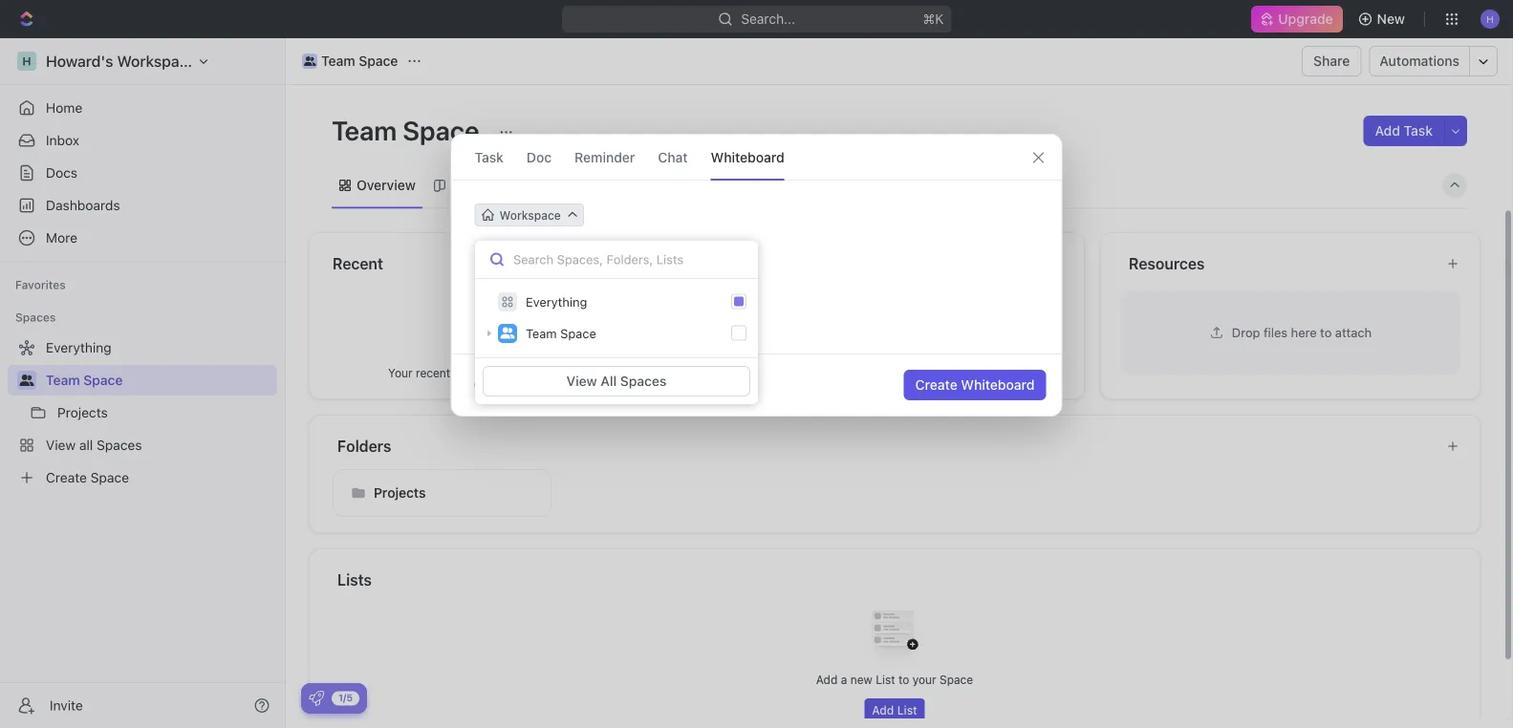 Task type: describe. For each thing, give the bounding box(es) containing it.
workspace button
[[475, 204, 584, 227]]

task inside dialog
[[475, 149, 504, 165]]

user group image inside "team space" tree
[[20, 375, 34, 386]]

inbox
[[46, 132, 79, 148]]

lists
[[338, 571, 372, 589]]

team space link inside tree
[[46, 365, 273, 396]]

task inside button
[[1404, 123, 1433, 139]]

0 vertical spatial whiteboard
[[711, 149, 785, 165]]

favorites
[[15, 278, 66, 292]]

all
[[601, 373, 617, 389]]

workspace
[[500, 208, 561, 222]]

inbox link
[[8, 125, 277, 156]]

no lists icon. image
[[857, 595, 933, 672]]

create
[[916, 377, 958, 393]]

add list
[[872, 703, 918, 717]]

add for add task
[[1375, 123, 1401, 139]]

doc
[[527, 149, 552, 165]]

reminder
[[575, 149, 635, 165]]

1 horizontal spatial docs
[[729, 254, 765, 273]]

table link
[[741, 172, 779, 199]]

will
[[530, 366, 548, 380]]

board
[[451, 177, 489, 193]]

add a new list to your space
[[816, 673, 974, 686]]

drop
[[1232, 325, 1261, 339]]

user group image
[[304, 56, 316, 66]]

calendar link
[[578, 172, 639, 199]]

invite
[[50, 698, 83, 714]]

projects button
[[333, 469, 552, 517]]

this
[[946, 366, 965, 380]]

reminder button
[[575, 135, 635, 180]]

docs inside docs link
[[46, 165, 77, 181]]

2 vertical spatial docs
[[901, 366, 928, 380]]

1/5
[[338, 693, 353, 704]]

favorites button
[[8, 273, 73, 296]]

a
[[841, 673, 847, 686]]

drop files here to attach
[[1232, 325, 1372, 339]]

share
[[1314, 53, 1351, 69]]

spaces inside view all spaces button
[[620, 373, 667, 389]]

calendar
[[582, 177, 639, 193]]

new
[[851, 673, 873, 686]]

doc button
[[527, 135, 552, 180]]

you haven't added any docs to this location.
[[775, 366, 1015, 380]]

0 vertical spatial team space link
[[297, 50, 403, 73]]

show
[[551, 366, 579, 380]]

gantt link
[[671, 172, 710, 199]]

gantt
[[675, 177, 710, 193]]

0 vertical spatial list
[[524, 177, 547, 193]]

whiteboard button
[[711, 135, 785, 180]]

add task button
[[1364, 116, 1445, 146]]

opened
[[454, 366, 494, 380]]

view
[[567, 373, 597, 389]]

add for add a new list to your space
[[816, 673, 838, 686]]

chat
[[658, 149, 688, 165]]

added
[[841, 366, 875, 380]]

home
[[46, 100, 82, 116]]

new
[[1377, 11, 1406, 27]]

your
[[913, 673, 937, 686]]

folders button
[[337, 435, 1431, 458]]

onboarding checklist button image
[[309, 691, 324, 707]]

view all spaces
[[567, 373, 667, 389]]

files
[[1264, 325, 1288, 339]]

dialog containing task
[[451, 134, 1063, 417]]

space inside tree
[[83, 372, 123, 388]]

create whiteboard button
[[904, 370, 1047, 401]]

add task
[[1375, 123, 1433, 139]]

team inside tree
[[46, 372, 80, 388]]

spaces inside sidebar navigation
[[15, 311, 56, 324]]



Task type: vqa. For each thing, say whether or not it's contained in the screenshot.
Docs to the middle
yes



Task type: locate. For each thing, give the bounding box(es) containing it.
1 horizontal spatial task
[[1404, 123, 1433, 139]]

add for add list
[[872, 703, 894, 717]]

1 horizontal spatial to
[[931, 366, 942, 380]]

spaces down favorites button
[[15, 311, 56, 324]]

1 vertical spatial add
[[816, 673, 838, 686]]

board link
[[447, 172, 489, 199]]

0 horizontal spatial add
[[816, 673, 838, 686]]

whiteboard right 'create'
[[961, 377, 1035, 393]]

overview
[[357, 177, 416, 193]]

automations
[[1380, 53, 1460, 69]]

no most used docs image
[[857, 289, 933, 365]]

workspace button
[[475, 204, 584, 227]]

to right here at the right top of page
[[1321, 325, 1332, 339]]

team space inside tree
[[46, 372, 123, 388]]

add
[[1375, 123, 1401, 139], [816, 673, 838, 686], [872, 703, 894, 717]]

add left a
[[816, 673, 838, 686]]

new button
[[1351, 4, 1417, 34]]

folders
[[338, 437, 391, 455]]

recent
[[333, 254, 383, 273]]

list down add a new list to your space
[[897, 703, 918, 717]]

haven't
[[798, 366, 838, 380]]

table
[[745, 177, 779, 193]]

everything
[[526, 295, 587, 309]]

add down add a new list to your space
[[872, 703, 894, 717]]

0 vertical spatial docs
[[46, 165, 77, 181]]

0 horizontal spatial user group image
[[20, 375, 34, 386]]

to left this
[[931, 366, 942, 380]]

recent
[[416, 366, 451, 380]]

team space link
[[297, 50, 403, 73], [46, 365, 273, 396]]

2 horizontal spatial to
[[1321, 325, 1332, 339]]

chat button
[[658, 135, 688, 180]]

no recent items image
[[461, 289, 537, 365]]

task up board
[[475, 149, 504, 165]]

1 horizontal spatial list
[[876, 673, 896, 686]]

whiteboard up table link
[[711, 149, 785, 165]]

docs right any
[[901, 366, 928, 380]]

list right new
[[876, 673, 896, 686]]

spaces right the all
[[620, 373, 667, 389]]

home link
[[8, 93, 277, 123]]

1 vertical spatial user group image
[[20, 375, 34, 386]]

task button
[[475, 135, 504, 180]]

docs
[[46, 165, 77, 181], [729, 254, 765, 273], [901, 366, 928, 380]]

1 vertical spatial task
[[475, 149, 504, 165]]

team space
[[321, 53, 398, 69], [332, 114, 485, 146], [526, 327, 597, 341], [46, 372, 123, 388]]

0 vertical spatial add
[[1375, 123, 1401, 139]]

2 vertical spatial to
[[899, 673, 910, 686]]

team
[[321, 53, 355, 69], [332, 114, 397, 146], [526, 327, 557, 341], [46, 372, 80, 388]]

0 horizontal spatial task
[[475, 149, 504, 165]]

here
[[1291, 325, 1317, 339]]

0 horizontal spatial to
[[899, 673, 910, 686]]

projects
[[374, 485, 426, 501]]

lists button
[[337, 568, 1458, 591]]

share button
[[1302, 46, 1362, 76]]

task down automations button
[[1404, 123, 1433, 139]]

your recent opened items will show here.
[[388, 366, 610, 380]]

docs down inbox
[[46, 165, 77, 181]]

list
[[524, 177, 547, 193], [876, 673, 896, 686], [897, 703, 918, 717]]

automations button
[[1371, 47, 1470, 76]]

resources
[[1129, 254, 1205, 273]]

0 vertical spatial spaces
[[15, 311, 56, 324]]

⌘k
[[923, 11, 944, 27]]

search...
[[741, 11, 796, 27]]

create whiteboard
[[916, 377, 1035, 393]]

items
[[498, 366, 527, 380]]

1 horizontal spatial whiteboard
[[961, 377, 1035, 393]]

view all spaces button
[[483, 366, 751, 397]]

Search Spaces, Folders, Lists text field
[[475, 241, 758, 279]]

attach
[[1336, 325, 1372, 339]]

1 vertical spatial team space link
[[46, 365, 273, 396]]

docs link
[[8, 158, 277, 188]]

dashboards link
[[8, 190, 277, 221]]

any
[[878, 366, 898, 380]]

upgrade
[[1279, 11, 1333, 27]]

0 horizontal spatial whiteboard
[[711, 149, 785, 165]]

task
[[1404, 123, 1433, 139], [475, 149, 504, 165]]

location.
[[969, 366, 1015, 380]]

user group image
[[501, 328, 515, 339], [20, 375, 34, 386]]

1 horizontal spatial team space link
[[297, 50, 403, 73]]

1 vertical spatial to
[[931, 366, 942, 380]]

2 vertical spatial list
[[897, 703, 918, 717]]

team space tree
[[8, 333, 277, 493]]

list link
[[520, 172, 547, 199]]

whiteboard inside button
[[961, 377, 1035, 393]]

list down doc
[[524, 177, 547, 193]]

resources button
[[1128, 252, 1431, 275]]

1 vertical spatial spaces
[[620, 373, 667, 389]]

0 vertical spatial to
[[1321, 325, 1332, 339]]

dialog
[[451, 134, 1063, 417]]

add list button
[[865, 698, 925, 721]]

docs down table link
[[729, 254, 765, 273]]

add down automations button
[[1375, 123, 1401, 139]]

2 horizontal spatial docs
[[901, 366, 928, 380]]

you
[[775, 366, 795, 380]]

whiteboard
[[711, 149, 785, 165], [961, 377, 1035, 393]]

0 horizontal spatial list
[[524, 177, 547, 193]]

list inside button
[[897, 703, 918, 717]]

upgrade link
[[1252, 6, 1343, 33]]

0 horizontal spatial docs
[[46, 165, 77, 181]]

to left 'your'
[[899, 673, 910, 686]]

space
[[359, 53, 398, 69], [403, 114, 479, 146], [560, 327, 597, 341], [83, 372, 123, 388], [940, 673, 974, 686]]

0 vertical spatial user group image
[[501, 328, 515, 339]]

here.
[[582, 366, 610, 380]]

your
[[388, 366, 413, 380]]

2 horizontal spatial list
[[897, 703, 918, 717]]

sidebar navigation
[[0, 38, 286, 729]]

1 horizontal spatial add
[[872, 703, 894, 717]]

0 vertical spatial task
[[1404, 123, 1433, 139]]

to
[[1321, 325, 1332, 339], [931, 366, 942, 380], [899, 673, 910, 686]]

2 horizontal spatial add
[[1375, 123, 1401, 139]]

1 vertical spatial list
[[876, 673, 896, 686]]

0 horizontal spatial team space link
[[46, 365, 273, 396]]

onboarding checklist button element
[[309, 691, 324, 707]]

0 horizontal spatial spaces
[[15, 311, 56, 324]]

spaces
[[15, 311, 56, 324], [620, 373, 667, 389]]

1 horizontal spatial spaces
[[620, 373, 667, 389]]

1 vertical spatial whiteboard
[[961, 377, 1035, 393]]

1 horizontal spatial user group image
[[501, 328, 515, 339]]

overview link
[[353, 172, 416, 199]]

Name this Whiteboard... field
[[452, 242, 1062, 265]]

2 vertical spatial add
[[872, 703, 894, 717]]

dashboards
[[46, 197, 120, 213]]

1 vertical spatial docs
[[729, 254, 765, 273]]



